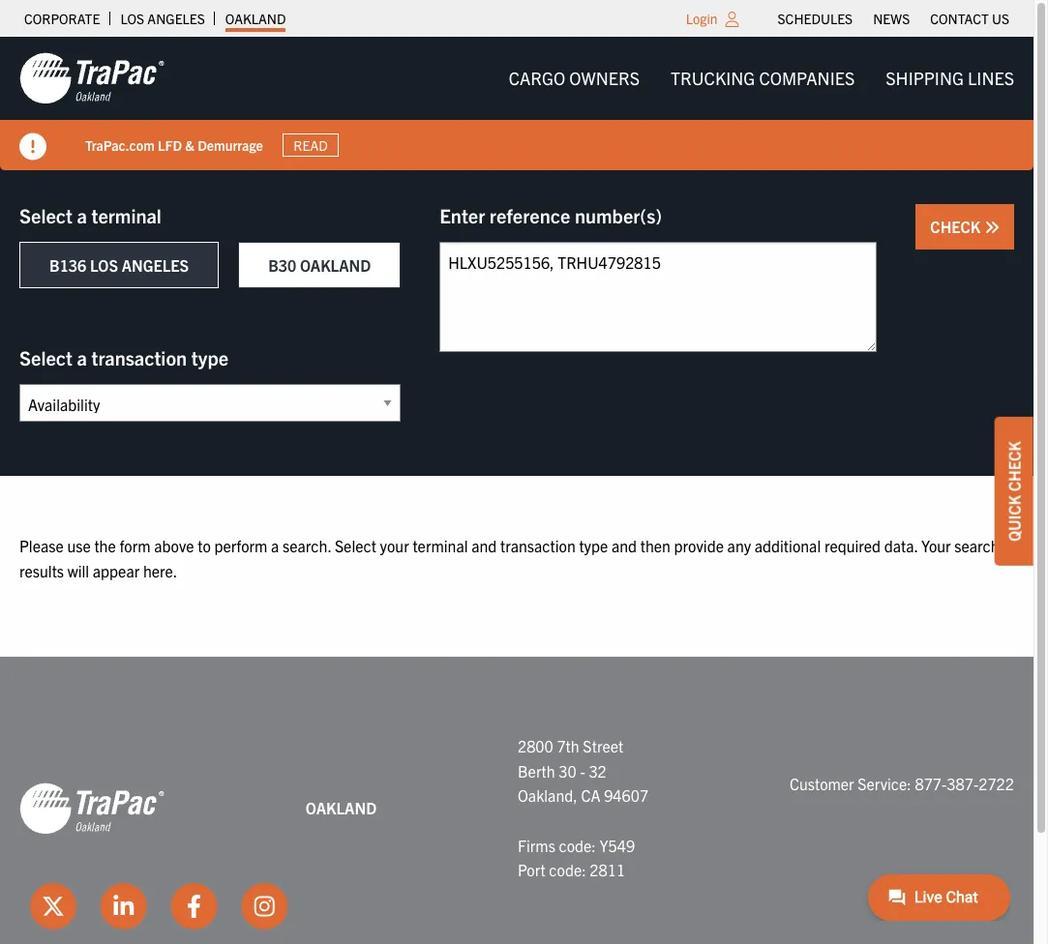 Task type: locate. For each thing, give the bounding box(es) containing it.
0 vertical spatial check
[[931, 217, 985, 236]]

banner containing cargo owners
[[0, 37, 1048, 170]]

code:
[[559, 836, 596, 855], [549, 861, 586, 880]]

check inside button
[[931, 217, 985, 236]]

select
[[19, 203, 73, 227], [19, 346, 73, 370], [335, 536, 377, 556]]

1 vertical spatial angeles
[[122, 256, 189, 275]]

1 vertical spatial oakland image
[[19, 782, 165, 836]]

los right corporate
[[120, 10, 144, 27]]

banner
[[0, 37, 1048, 170]]

customer service: 877-387-2722
[[790, 774, 1015, 793]]

transaction inside please use the form above to perform a search. select your terminal and transaction type and then provide any additional required data. your search results will appear here. quick check
[[500, 536, 576, 556]]

quick check link
[[995, 417, 1034, 566]]

a up b136
[[77, 203, 87, 227]]

cargo
[[509, 67, 566, 89]]

menu bar containing cargo owners
[[493, 59, 1030, 98]]

solid image
[[19, 134, 46, 161], [985, 220, 1000, 235]]

transaction
[[91, 346, 187, 370], [500, 536, 576, 556]]

30
[[559, 762, 577, 781]]

2800
[[518, 737, 553, 756]]

type
[[191, 346, 229, 370], [579, 536, 608, 556]]

oakland image
[[19, 51, 165, 106], [19, 782, 165, 836]]

1 vertical spatial menu bar
[[493, 59, 1030, 98]]

type inside please use the form above to perform a search. select your terminal and transaction type and then provide any additional required data. your search results will appear here. quick check
[[579, 536, 608, 556]]

1 horizontal spatial los
[[120, 10, 144, 27]]

oakland image for footer containing 2800 7th street
[[19, 782, 165, 836]]

0 vertical spatial menu bar
[[768, 5, 1020, 32]]

number(s)
[[575, 203, 662, 227]]

2 and from the left
[[612, 536, 637, 556]]

32
[[589, 762, 607, 781]]

0 horizontal spatial transaction
[[91, 346, 187, 370]]

news
[[873, 10, 910, 27]]

select for select a transaction type
[[19, 346, 73, 370]]

please use the form above to perform a search. select your terminal and transaction type and then provide any additional required data. your search results will appear here. quick check
[[19, 442, 1024, 580]]

1 horizontal spatial terminal
[[413, 536, 468, 556]]

code: up the 2811
[[559, 836, 596, 855]]

provide
[[674, 536, 724, 556]]

menu bar up the shipping
[[768, 5, 1020, 32]]

appear
[[93, 561, 140, 580]]

select up b136
[[19, 203, 73, 227]]

2 oakland image from the top
[[19, 782, 165, 836]]

reference
[[490, 203, 571, 227]]

1 vertical spatial select
[[19, 346, 73, 370]]

0 vertical spatial a
[[77, 203, 87, 227]]

0 horizontal spatial and
[[472, 536, 497, 556]]

b136 los angeles
[[49, 256, 189, 275]]

1 horizontal spatial and
[[612, 536, 637, 556]]

los angeles link
[[120, 5, 205, 32]]

and left then
[[612, 536, 637, 556]]

1 horizontal spatial type
[[579, 536, 608, 556]]

0 horizontal spatial check
[[931, 217, 985, 236]]

0 horizontal spatial terminal
[[91, 203, 162, 227]]

0 vertical spatial select
[[19, 203, 73, 227]]

angeles
[[147, 10, 205, 27], [122, 256, 189, 275]]

1 vertical spatial check
[[1005, 442, 1024, 492]]

&
[[185, 136, 195, 154]]

0 horizontal spatial type
[[191, 346, 229, 370]]

footer
[[0, 658, 1034, 945]]

1 horizontal spatial solid image
[[985, 220, 1000, 235]]

terminal right the your
[[413, 536, 468, 556]]

a down b136
[[77, 346, 87, 370]]

select down b136
[[19, 346, 73, 370]]

1 vertical spatial type
[[579, 536, 608, 556]]

select left the your
[[335, 536, 377, 556]]

trapac.com
[[85, 136, 155, 154]]

any
[[728, 536, 751, 556]]

1 and from the left
[[472, 536, 497, 556]]

1 vertical spatial los
[[90, 256, 118, 275]]

menu bar down the light image
[[493, 59, 1030, 98]]

news link
[[873, 5, 910, 32]]

search.
[[283, 536, 331, 556]]

terminal up "b136 los angeles" at the left of page
[[91, 203, 162, 227]]

code: right port
[[549, 861, 586, 880]]

1 vertical spatial oakland
[[300, 256, 371, 275]]

1 vertical spatial a
[[77, 346, 87, 370]]

select a transaction type
[[19, 346, 229, 370]]

contact us link
[[931, 5, 1010, 32]]

oakland
[[225, 10, 286, 27], [300, 256, 371, 275], [306, 799, 377, 818]]

trucking
[[671, 67, 755, 89]]

0 vertical spatial terminal
[[91, 203, 162, 227]]

shipping
[[886, 67, 964, 89]]

0 vertical spatial solid image
[[19, 134, 46, 161]]

owners
[[570, 67, 640, 89]]

1 horizontal spatial check
[[1005, 442, 1024, 492]]

0 vertical spatial los
[[120, 10, 144, 27]]

firms
[[518, 836, 556, 855]]

1 vertical spatial transaction
[[500, 536, 576, 556]]

terminal
[[91, 203, 162, 227], [413, 536, 468, 556]]

b136
[[49, 256, 86, 275]]

los right b136
[[90, 256, 118, 275]]

0 horizontal spatial solid image
[[19, 134, 46, 161]]

angeles left oakland link
[[147, 10, 205, 27]]

menu bar containing schedules
[[768, 5, 1020, 32]]

a
[[77, 203, 87, 227], [77, 346, 87, 370], [271, 536, 279, 556]]

1 horizontal spatial transaction
[[500, 536, 576, 556]]

and
[[472, 536, 497, 556], [612, 536, 637, 556]]

oakland image inside banner
[[19, 51, 165, 106]]

877-
[[915, 774, 947, 793]]

0 horizontal spatial los
[[90, 256, 118, 275]]

check
[[931, 217, 985, 236], [1005, 442, 1024, 492]]

2 vertical spatial select
[[335, 536, 377, 556]]

schedules link
[[778, 5, 853, 32]]

ca
[[581, 786, 601, 806]]

angeles down select a terminal
[[122, 256, 189, 275]]

companies
[[759, 67, 855, 89]]

1 oakland image from the top
[[19, 51, 165, 106]]

lines
[[968, 67, 1015, 89]]

lfd
[[158, 136, 182, 154]]

1 vertical spatial terminal
[[413, 536, 468, 556]]

required
[[825, 536, 881, 556]]

a inside please use the form above to perform a search. select your terminal and transaction type and then provide any additional required data. your search results will appear here. quick check
[[271, 536, 279, 556]]

0 vertical spatial oakland image
[[19, 51, 165, 106]]

los
[[120, 10, 144, 27], [90, 256, 118, 275]]

94607
[[604, 786, 649, 806]]

1 vertical spatial solid image
[[985, 220, 1000, 235]]

2 vertical spatial a
[[271, 536, 279, 556]]

a left search.
[[271, 536, 279, 556]]

light image
[[726, 12, 739, 27]]

and right the your
[[472, 536, 497, 556]]

please
[[19, 536, 64, 556]]

menu bar
[[768, 5, 1020, 32], [493, 59, 1030, 98]]

1 vertical spatial code:
[[549, 861, 586, 880]]

select inside please use the form above to perform a search. select your terminal and transaction type and then provide any additional required data. your search results will appear here. quick check
[[335, 536, 377, 556]]

oakland image inside footer
[[19, 782, 165, 836]]

demurrage
[[198, 136, 263, 154]]

y549
[[600, 836, 635, 855]]



Task type: describe. For each thing, give the bounding box(es) containing it.
your
[[380, 536, 409, 556]]

cargo owners
[[509, 67, 640, 89]]

read link
[[283, 133, 339, 157]]

trucking companies link
[[655, 59, 871, 98]]

shipping lines
[[886, 67, 1015, 89]]

service:
[[858, 774, 912, 793]]

read
[[294, 136, 328, 154]]

solid image inside check button
[[985, 220, 1000, 235]]

login link
[[686, 10, 718, 27]]

a for terminal
[[77, 203, 87, 227]]

us
[[992, 10, 1010, 27]]

0 vertical spatial code:
[[559, 836, 596, 855]]

footer containing 2800 7th street
[[0, 658, 1034, 945]]

corporate
[[24, 10, 100, 27]]

berth
[[518, 762, 555, 781]]

your
[[922, 536, 951, 556]]

contact
[[931, 10, 989, 27]]

check button
[[916, 204, 1015, 250]]

2811
[[590, 861, 625, 880]]

street
[[583, 737, 624, 756]]

Enter reference number(s) text field
[[440, 242, 877, 352]]

contact us
[[931, 10, 1010, 27]]

select for select a terminal
[[19, 203, 73, 227]]

then
[[641, 536, 671, 556]]

b30 oakland
[[268, 256, 371, 275]]

use
[[67, 536, 91, 556]]

perform
[[214, 536, 268, 556]]

login
[[686, 10, 718, 27]]

2 vertical spatial oakland
[[306, 799, 377, 818]]

form
[[119, 536, 151, 556]]

data.
[[885, 536, 918, 556]]

2722
[[979, 774, 1015, 793]]

trucking companies
[[671, 67, 855, 89]]

here.
[[143, 561, 178, 580]]

quick
[[1005, 495, 1024, 542]]

-
[[580, 762, 585, 781]]

to
[[198, 536, 211, 556]]

0 vertical spatial transaction
[[91, 346, 187, 370]]

enter
[[440, 203, 485, 227]]

enter reference number(s)
[[440, 203, 662, 227]]

387-
[[947, 774, 979, 793]]

will
[[68, 561, 89, 580]]

b30
[[268, 256, 296, 275]]

0 vertical spatial oakland
[[225, 10, 286, 27]]

corporate link
[[24, 5, 100, 32]]

terminal inside please use the form above to perform a search. select your terminal and transaction type and then provide any additional required data. your search results will appear here. quick check
[[413, 536, 468, 556]]

above
[[154, 536, 194, 556]]

cargo owners link
[[493, 59, 655, 98]]

schedules
[[778, 10, 853, 27]]

a for transaction
[[77, 346, 87, 370]]

shipping lines link
[[871, 59, 1030, 98]]

the
[[94, 536, 116, 556]]

check inside please use the form above to perform a search. select your terminal and transaction type and then provide any additional required data. your search results will appear here. quick check
[[1005, 442, 1024, 492]]

0 vertical spatial type
[[191, 346, 229, 370]]

firms code:  y549 port code:  2811
[[518, 836, 635, 880]]

search
[[955, 536, 1000, 556]]

2800 7th street berth 30 - 32 oakland, ca 94607
[[518, 737, 649, 806]]

results
[[19, 561, 64, 580]]

7th
[[557, 737, 580, 756]]

select a terminal
[[19, 203, 162, 227]]

oakland link
[[225, 5, 286, 32]]

0 vertical spatial angeles
[[147, 10, 205, 27]]

trapac.com lfd & demurrage
[[85, 136, 263, 154]]

oakland image for banner containing cargo owners
[[19, 51, 165, 106]]

los angeles
[[120, 10, 205, 27]]

customer
[[790, 774, 854, 793]]

oakland,
[[518, 786, 578, 806]]

additional
[[755, 536, 821, 556]]

port
[[518, 861, 546, 880]]



Task type: vqa. For each thing, say whether or not it's contained in the screenshot.
Make
no



